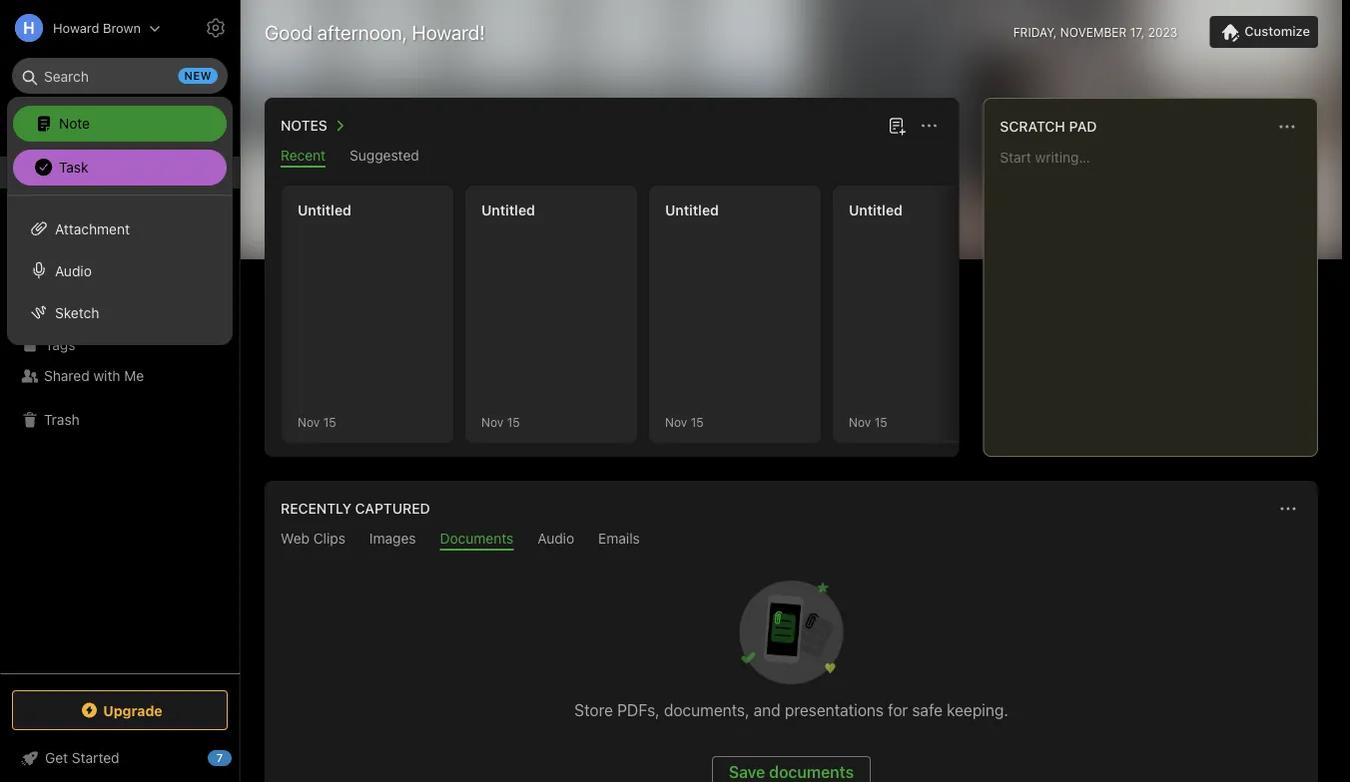 Task type: describe. For each thing, give the bounding box(es) containing it.
me
[[124, 368, 144, 384]]

tags
[[45, 336, 75, 353]]

documents
[[440, 531, 514, 547]]

new
[[184, 69, 212, 82]]

shared with me link
[[0, 361, 239, 392]]

note
[[59, 115, 90, 131]]

3 15 from the left
[[691, 415, 704, 429]]

3 untitled from the left
[[665, 202, 719, 219]]

customize
[[1245, 24, 1310, 39]]

sketch button
[[7, 292, 233, 334]]

more actions field for scratch pad
[[1273, 113, 1301, 141]]

scratch
[[1000, 118, 1065, 135]]

recent
[[281, 147, 326, 164]]

notebooks
[[45, 304, 115, 321]]

Account field
[[0, 8, 161, 48]]

november
[[1060, 25, 1127, 39]]

friday,
[[1013, 25, 1057, 39]]

recently captured button
[[277, 497, 430, 521]]

notes button
[[277, 114, 351, 138]]

documents,
[[664, 702, 749, 721]]

task
[[59, 159, 88, 175]]

1 15 from the left
[[323, 415, 336, 429]]

1 nov 15 from the left
[[298, 415, 336, 429]]

emails tab
[[598, 531, 640, 551]]

howard
[[53, 20, 99, 35]]

store pdfs, documents, and presentations for safe keeping.
[[574, 702, 1008, 721]]

get started
[[45, 750, 119, 767]]

4 untitled from the left
[[849, 202, 903, 219]]

images tab
[[369, 531, 416, 551]]

trash link
[[0, 404, 239, 436]]

task button
[[13, 150, 227, 186]]

expand notebooks image
[[5, 305, 21, 321]]

shared with me
[[44, 368, 144, 384]]

tasks button
[[0, 253, 239, 285]]

new
[[44, 114, 73, 131]]

documents tab panel
[[265, 551, 1318, 783]]

3 nov 15 from the left
[[665, 415, 704, 429]]

recently
[[281, 501, 352, 517]]

tree containing home
[[0, 157, 240, 673]]

and
[[754, 702, 781, 721]]

home link
[[0, 157, 240, 189]]

attachment
[[55, 220, 130, 237]]

more actions image for recently captured
[[1276, 497, 1300, 521]]

click to collapse image
[[232, 746, 247, 770]]

4 nov from the left
[[849, 415, 871, 429]]

1 nov from the left
[[298, 415, 320, 429]]

2 15 from the left
[[507, 415, 520, 429]]

shared
[[44, 368, 90, 384]]

recently captured
[[281, 501, 430, 517]]

store
[[574, 702, 613, 721]]

2 untitled from the left
[[481, 202, 535, 219]]

suggested tab
[[350, 147, 419, 168]]

new search field
[[26, 58, 218, 94]]

documents
[[769, 763, 854, 782]]

tags button
[[0, 329, 239, 361]]

scratch pad button
[[996, 115, 1097, 139]]

audio tab
[[538, 531, 574, 551]]

trash
[[44, 412, 80, 428]]

notebooks link
[[0, 297, 239, 329]]

captured
[[355, 501, 430, 517]]

1 untitled from the left
[[298, 202, 351, 219]]

brown
[[103, 20, 141, 35]]



Task type: vqa. For each thing, say whether or not it's contained in the screenshot.
Nov
yes



Task type: locate. For each thing, give the bounding box(es) containing it.
1 vertical spatial tab list
[[269, 531, 1314, 551]]

2 nov from the left
[[481, 415, 504, 429]]

tab list for notes
[[269, 147, 955, 168]]

audio
[[55, 262, 92, 279], [538, 531, 574, 547]]

tab list
[[269, 147, 955, 168], [269, 531, 1314, 551]]

howard!
[[412, 20, 485, 43]]

good afternoon, howard!
[[265, 20, 485, 43]]

Start writing… text field
[[1000, 149, 1316, 440]]

1 vertical spatial notes
[[44, 228, 82, 245]]

tab list for recently captured
[[269, 531, 1314, 551]]

suggested
[[350, 147, 419, 164]]

upgrade button
[[12, 691, 228, 731]]

scratch pad
[[1000, 118, 1097, 135]]

friday, november 17, 2023
[[1013, 25, 1178, 39]]

howard brown
[[53, 20, 141, 35]]

shortcuts button
[[0, 189, 239, 221]]

sketch
[[55, 304, 99, 321]]

notes up tasks
[[44, 228, 82, 245]]

1 horizontal spatial notes
[[281, 117, 327, 134]]

nov
[[298, 415, 320, 429], [481, 415, 504, 429], [665, 415, 687, 429], [849, 415, 871, 429]]

pad
[[1069, 118, 1097, 135]]

notes inside button
[[281, 117, 327, 134]]

good
[[265, 20, 313, 43]]

keeping.
[[947, 702, 1008, 721]]

4 nov 15 from the left
[[849, 415, 887, 429]]

notes link
[[0, 221, 239, 253]]

save documents
[[729, 763, 854, 782]]

0 horizontal spatial notes
[[44, 228, 82, 245]]

untitled
[[298, 202, 351, 219], [481, 202, 535, 219], [665, 202, 719, 219], [849, 202, 903, 219]]

audio inside tab list
[[538, 531, 574, 547]]

0 horizontal spatial audio
[[55, 262, 92, 279]]

images
[[369, 531, 416, 547]]

4 15 from the left
[[874, 415, 887, 429]]

new button
[[12, 105, 228, 141]]

More actions field
[[915, 112, 943, 140], [1273, 113, 1301, 141], [1274, 495, 1302, 523]]

with
[[93, 368, 120, 384]]

for
[[888, 702, 908, 721]]

recent tab
[[281, 147, 326, 168]]

1 horizontal spatial audio
[[538, 531, 574, 547]]

2 nov 15 from the left
[[481, 415, 520, 429]]

web
[[281, 531, 310, 547]]

note creation menu element
[[13, 102, 227, 190]]

emails
[[598, 531, 640, 547]]

afternoon,
[[317, 20, 407, 43]]

Search text field
[[26, 58, 214, 94]]

audio up the sketch
[[55, 262, 92, 279]]

more actions image for scratch pad
[[1275, 115, 1299, 139]]

recent tab panel
[[265, 168, 1350, 457]]

notes up recent
[[281, 117, 327, 134]]

safe
[[912, 702, 943, 721]]

7
[[216, 752, 223, 765]]

tab list containing web clips
[[269, 531, 1314, 551]]

save
[[729, 763, 765, 782]]

0 vertical spatial audio
[[55, 262, 92, 279]]

settings image
[[204, 16, 228, 40]]

home
[[44, 164, 82, 181]]

tree
[[0, 157, 240, 673]]

clips
[[313, 531, 345, 547]]

1 tab list from the top
[[269, 147, 955, 168]]

tasks
[[44, 260, 80, 277]]

save documents button
[[712, 757, 871, 783]]

notes
[[281, 117, 327, 134], [44, 228, 82, 245]]

shortcuts
[[45, 196, 108, 213]]

documents tab
[[440, 531, 514, 551]]

started
[[72, 750, 119, 767]]

2 tab list from the top
[[269, 531, 1314, 551]]

2023
[[1148, 25, 1178, 39]]

tab list containing recent
[[269, 147, 955, 168]]

customize button
[[1210, 16, 1318, 48]]

audio left emails
[[538, 531, 574, 547]]

notes inside tree
[[44, 228, 82, 245]]

more actions image
[[917, 114, 941, 138], [1275, 115, 1299, 139], [1276, 497, 1300, 521]]

pdfs,
[[617, 702, 660, 721]]

more actions field for recently captured
[[1274, 495, 1302, 523]]

note button
[[13, 106, 227, 142]]

web clips
[[281, 531, 345, 547]]

presentations
[[785, 702, 884, 721]]

attachment button
[[7, 208, 233, 250]]

web clips tab
[[281, 531, 345, 551]]

1 vertical spatial audio
[[538, 531, 574, 547]]

audio button
[[7, 250, 233, 292]]

15
[[323, 415, 336, 429], [507, 415, 520, 429], [691, 415, 704, 429], [874, 415, 887, 429]]

upgrade
[[103, 703, 162, 719]]

0 vertical spatial tab list
[[269, 147, 955, 168]]

17,
[[1130, 25, 1145, 39]]

3 nov from the left
[[665, 415, 687, 429]]

audio inside button
[[55, 262, 92, 279]]

0 vertical spatial notes
[[281, 117, 327, 134]]

nov 15
[[298, 415, 336, 429], [481, 415, 520, 429], [665, 415, 704, 429], [849, 415, 887, 429]]

Help and Learning task checklist field
[[0, 743, 240, 775]]

get
[[45, 750, 68, 767]]



